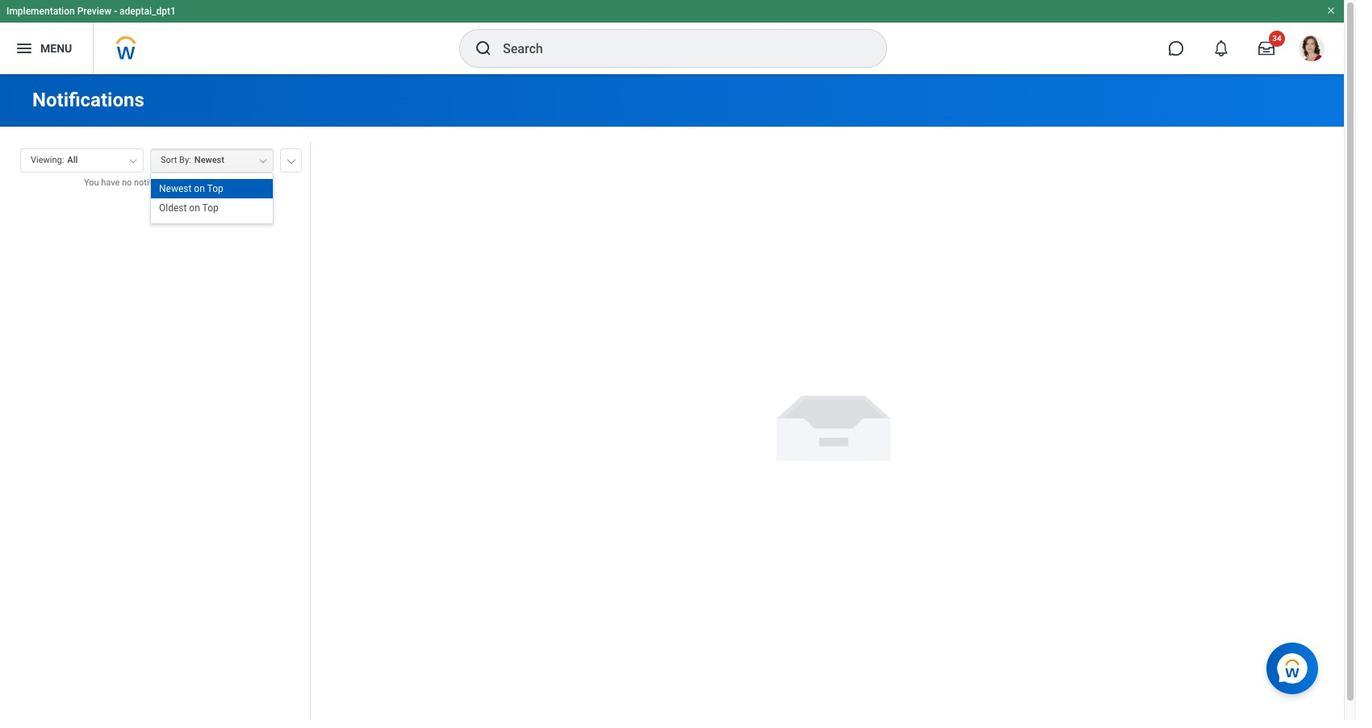 Task type: locate. For each thing, give the bounding box(es) containing it.
notifications large image
[[1214, 40, 1230, 57]]

on for newest
[[194, 183, 205, 195]]

top right at
[[207, 183, 223, 195]]

newest
[[194, 155, 224, 166], [159, 183, 192, 195]]

1 horizontal spatial newest
[[194, 155, 224, 166]]

1 vertical spatial top
[[202, 203, 219, 214]]

at
[[185, 178, 193, 188]]

justify image
[[15, 39, 34, 58]]

0 horizontal spatial newest
[[159, 183, 192, 195]]

newest inside sort by list box
[[159, 183, 192, 195]]

notifications main content
[[0, 74, 1344, 721]]

newest inside notifications main content
[[194, 155, 224, 166]]

profile logan mcneil image
[[1299, 36, 1325, 65]]

0 vertical spatial newest
[[194, 155, 224, 166]]

you
[[84, 178, 99, 188]]

0 vertical spatial top
[[207, 183, 223, 195]]

0 vertical spatial on
[[194, 183, 205, 195]]

viewing:
[[31, 155, 64, 166]]

1 vertical spatial on
[[189, 203, 200, 214]]

top for oldest on top
[[202, 203, 219, 214]]

tab panel
[[0, 141, 310, 721]]

34 button
[[1249, 31, 1285, 66]]

on for oldest
[[189, 203, 200, 214]]

implementation
[[6, 6, 75, 17]]

preview
[[77, 6, 112, 17]]

top for newest on top
[[207, 183, 223, 195]]

menu
[[40, 42, 72, 55]]

tab panel containing viewing:
[[0, 141, 310, 721]]

sort
[[161, 155, 177, 166]]

newest up this
[[194, 155, 224, 166]]

top
[[207, 183, 223, 195], [202, 203, 219, 214]]

on
[[194, 183, 205, 195], [189, 203, 200, 214]]

implementation preview -   adeptai_dpt1
[[6, 6, 176, 17]]

viewing: all
[[31, 155, 78, 166]]

on right at
[[194, 183, 205, 195]]

top down this
[[202, 203, 219, 214]]

oldest
[[159, 203, 187, 214]]

1 vertical spatial newest
[[159, 183, 192, 195]]

newest on top
[[159, 183, 223, 195]]

Search Workday  search field
[[503, 31, 853, 66]]

on down newest on top
[[189, 203, 200, 214]]

newest up the oldest
[[159, 183, 192, 195]]

34
[[1273, 34, 1282, 43]]



Task type: describe. For each thing, give the bounding box(es) containing it.
notifications
[[134, 178, 183, 188]]

-
[[114, 6, 117, 17]]

inbox items list box
[[0, 202, 310, 721]]

tab panel inside notifications main content
[[0, 141, 310, 721]]

notifications
[[32, 89, 144, 111]]

menu button
[[0, 23, 93, 74]]

time.
[[212, 178, 232, 188]]

more image
[[287, 156, 296, 164]]

sort by list box
[[151, 179, 273, 218]]

adeptai_dpt1
[[120, 6, 176, 17]]

by:
[[179, 155, 191, 166]]

this
[[195, 178, 210, 188]]

you have no notifications at this time.
[[84, 178, 232, 188]]

inbox large image
[[1259, 40, 1275, 57]]

have
[[101, 178, 120, 188]]

all
[[67, 155, 78, 166]]

search image
[[474, 39, 493, 58]]

no
[[122, 178, 132, 188]]

close environment banner image
[[1327, 6, 1336, 15]]

reading pane region
[[323, 128, 1344, 721]]

menu banner
[[0, 0, 1344, 74]]

oldest on top
[[159, 203, 219, 214]]

sort by: newest
[[161, 155, 224, 166]]



Task type: vqa. For each thing, say whether or not it's contained in the screenshot.
bottom 'Top'
yes



